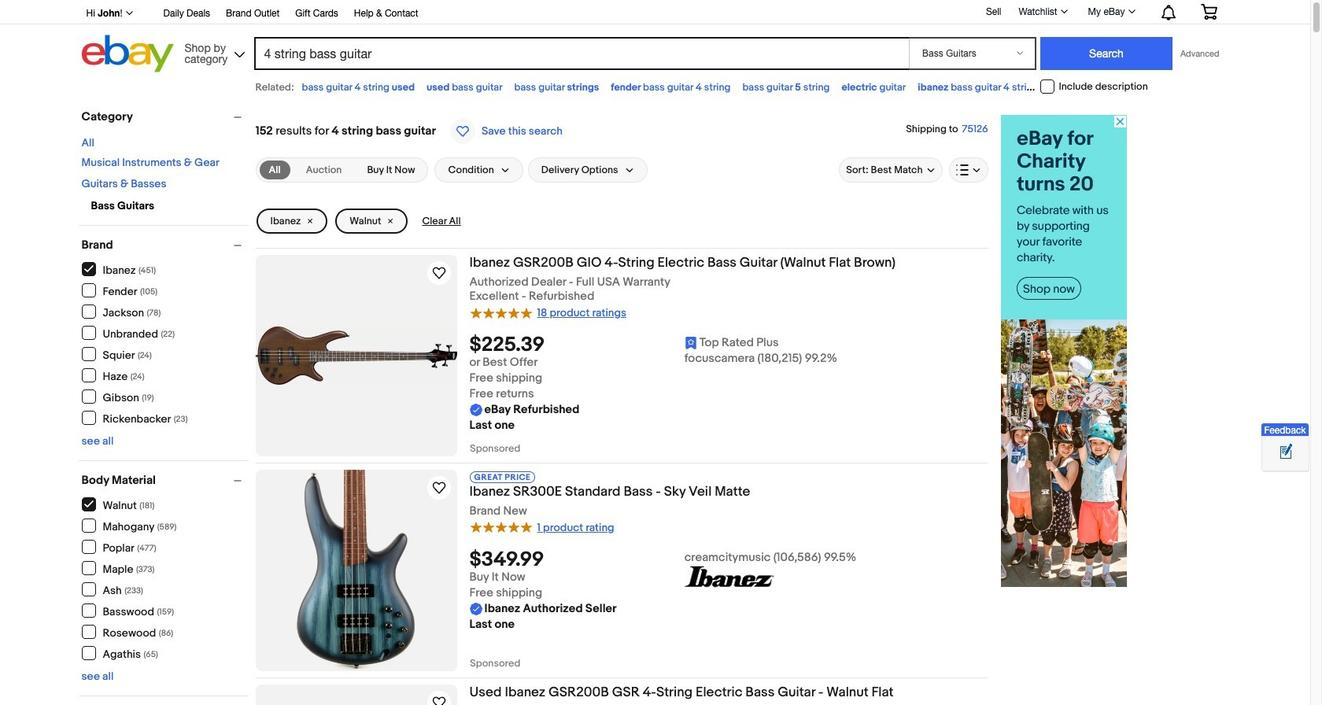 Task type: describe. For each thing, give the bounding box(es) containing it.
listing options selector. list view selected. image
[[956, 164, 981, 176]]

3 heading from the top
[[470, 685, 894, 701]]

ibanez sr300e standard bass - sky veil matte image
[[255, 470, 457, 671]]

2 heading from the top
[[470, 484, 750, 500]]

my ebay image
[[1128, 9, 1135, 13]]

watchlist image
[[1061, 9, 1068, 13]]

visit creamcitymusic ebay store! image
[[685, 566, 775, 598]]

your shopping cart image
[[1200, 4, 1218, 20]]

watch used ibanez gsr200b gsr 4-string electric bass guitar - walnut flat image
[[429, 693, 448, 705]]

ibanez gsr200b gio 4-string electric bass guitar (walnut flat brown) image
[[255, 327, 457, 385]]

eBay Refurbished text field
[[470, 403, 672, 418]]

save this search 4 string bass guitar search image
[[450, 119, 475, 144]]

advertisement element
[[1001, 115, 1127, 587]]



Task type: vqa. For each thing, say whether or not it's contained in the screenshot.
first heading from the top of the page
yes



Task type: locate. For each thing, give the bounding box(es) containing it.
banner
[[78, 0, 1229, 76]]

None text field
[[470, 441, 520, 457], [470, 656, 520, 671], [470, 441, 520, 457], [470, 656, 520, 671]]

account navigation
[[78, 0, 1229, 24]]

1 heading from the top
[[470, 255, 896, 271]]

0 vertical spatial heading
[[470, 255, 896, 271]]

None submit
[[1041, 37, 1173, 70]]

Ibanez Authorized Seller text field
[[470, 602, 672, 617]]

main content
[[255, 102, 988, 705]]

watch ibanez sr300e standard bass - sky veil matte image
[[429, 479, 448, 497]]

All selected text field
[[269, 163, 281, 177]]

2 vertical spatial heading
[[470, 685, 894, 701]]

heading
[[470, 255, 896, 271], [470, 484, 750, 500], [470, 685, 894, 701]]

Search for anything text field
[[256, 39, 906, 68]]

watch ibanez gsr200b gio 4-string electric bass guitar (walnut flat brown) image
[[429, 264, 448, 283]]

1 vertical spatial heading
[[470, 484, 750, 500]]



